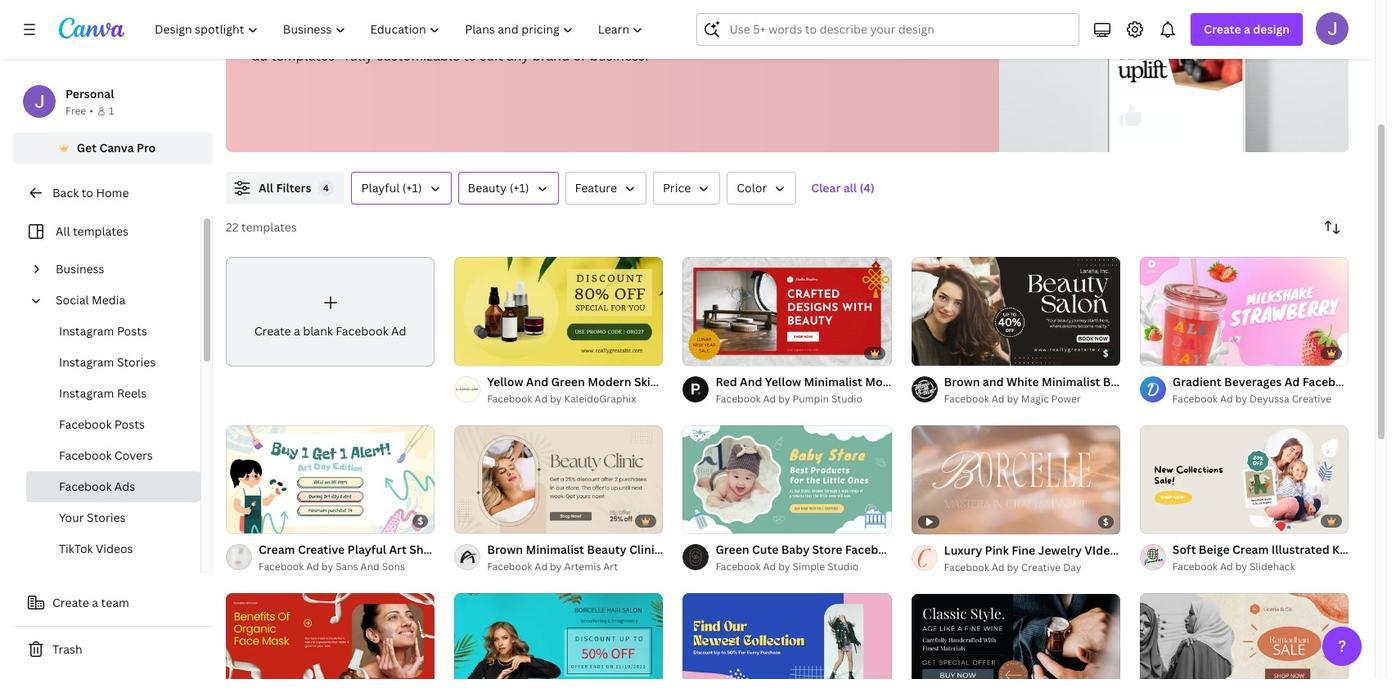 Task type: describe. For each thing, give the bounding box(es) containing it.
jewelry
[[1038, 543, 1082, 558]]

(+1) for beauty (+1)
[[510, 180, 529, 196]]

by inside yellow and green modern skincare discount facebook ad facebook ad by kaleidographix
[[550, 392, 562, 406]]

1 facebook ad templates image from the left
[[1000, 0, 1349, 152]]

art inside brown minimalist beauty clinic facebook ad facebook ad by artemis art
[[604, 560, 618, 574]]

studio inside "green cute baby store facebook ads facebook ad by simple studio"
[[828, 560, 859, 574]]

minimalist for yellow
[[804, 374, 863, 389]]

all filters
[[259, 180, 311, 196]]

beverages
[[1225, 374, 1282, 389]]

back to home link
[[13, 177, 213, 210]]

instagram stories link
[[26, 347, 201, 378]]

stories for your stories
[[87, 510, 126, 526]]

by inside cream creative playful art shop promo event facebook ad facebook ad by sans and sons
[[322, 560, 333, 574]]

create for create a design
[[1204, 21, 1242, 37]]

sale
[[959, 374, 983, 389]]

product
[[912, 374, 957, 389]]

all
[[844, 180, 857, 196]]

social
[[56, 292, 89, 308]]

brown for brown minimalist beauty clinic facebook ad
[[487, 542, 523, 558]]

price
[[663, 180, 691, 196]]

reels
[[117, 386, 147, 401]]

create a blank facebook ad link
[[226, 257, 435, 366]]

pumpin
[[793, 392, 829, 406]]

soft beige cream illustrated kids fashion product promo facebook ad image
[[1140, 425, 1349, 534]]

yellow inside the red and yellow minimalist modern product sale facebook ad facebook ad by pumpin studio
[[765, 374, 801, 389]]

level
[[513, 25, 543, 43]]

facebook ad by sans and sons link
[[259, 559, 435, 576]]

create a blank facebook ad
[[254, 323, 406, 339]]

next
[[482, 25, 510, 43]]

home
[[96, 185, 129, 201]]

all for all filters
[[259, 180, 273, 196]]

Search search field
[[730, 14, 1069, 45]]

instagram reels
[[59, 386, 147, 401]]

take
[[252, 25, 280, 43]]

business link
[[49, 254, 191, 285]]

artemis
[[564, 560, 601, 574]]

clear all (4)
[[811, 180, 875, 196]]

by inside facebook ad by slidehack link
[[1236, 560, 1248, 574]]

power
[[1052, 392, 1081, 406]]

facebook ad by magic power link
[[944, 391, 1120, 407]]

yellow and green modern skincare discount facebook ad facebook ad by kaleidographix
[[487, 374, 809, 406]]

by inside "green cute baby store facebook ads facebook ad by simple studio"
[[779, 560, 790, 574]]

free
[[65, 104, 86, 118]]

trash
[[52, 642, 82, 657]]

videos
[[96, 541, 133, 557]]

(4)
[[860, 180, 875, 196]]

brown and white minimalist beauty salon facebook ad facebook ad by magic power
[[944, 374, 1251, 406]]

tiktok
[[59, 541, 93, 557]]

ad inside 'link'
[[391, 323, 406, 339]]

cute
[[752, 542, 779, 558]]

media
[[92, 292, 125, 308]]

top level navigation element
[[144, 13, 658, 46]]

instagram for instagram stories
[[59, 354, 114, 370]]

yellow inside yellow and green modern skincare discount facebook ad facebook ad by kaleidographix
[[487, 374, 523, 389]]

gradient beverages ad facebook ad facebook ad by deyussa creative
[[1173, 374, 1374, 406]]

cream creative playful art shop promo event facebook ad facebook ad by sans and sons
[[259, 542, 587, 574]]

by inside brown and white minimalist beauty salon facebook ad facebook ad by magic power
[[1007, 392, 1019, 406]]

price button
[[653, 172, 721, 205]]

and inside cream creative playful art shop promo event facebook ad facebook ad by sans and sons
[[361, 560, 380, 574]]

ad inside "green cute baby store facebook ads facebook ad by simple studio"
[[763, 560, 776, 574]]

22 templates
[[226, 219, 297, 235]]

and for red
[[740, 374, 763, 389]]

beauty (+1)
[[468, 180, 529, 196]]

1
[[109, 104, 114, 118]]

clinic
[[629, 542, 661, 558]]

instagram reels link
[[26, 378, 201, 409]]

4 filter options selected element
[[318, 180, 334, 196]]

color button
[[727, 172, 797, 205]]

2 vertical spatial to
[[82, 185, 93, 201]]

cyan modern hair salon facebook ad image
[[454, 594, 663, 679]]

and inside brown and white minimalist beauty salon facebook ad facebook ad by magic power
[[983, 374, 1004, 389]]

all templates
[[56, 223, 128, 239]]

any
[[506, 47, 529, 65]]

get canva pro button
[[13, 133, 213, 164]]

22
[[226, 219, 239, 235]]

or
[[573, 47, 587, 65]]

feature button
[[565, 172, 647, 205]]

brown dark turquoise elegant classic watch product facebook ad image
[[912, 594, 1120, 679]]

get
[[77, 140, 97, 156]]

team
[[101, 595, 129, 611]]

facebook posts
[[59, 417, 145, 432]]

a for design
[[1244, 21, 1251, 37]]

playful inside cream creative playful art shop promo event facebook ad facebook ad by sans and sons
[[348, 542, 386, 558]]

slidehack
[[1250, 560, 1295, 574]]

a for team
[[92, 595, 98, 611]]

facebook ad by artemis art link
[[487, 559, 663, 576]]

back
[[52, 185, 79, 201]]

posts for instagram posts
[[117, 323, 147, 339]]

your stories link
[[26, 503, 201, 534]]

suit
[[480, 47, 503, 65]]

2 facebook ad templates image from the left
[[1110, 0, 1243, 97]]

creative inside gradient beverages ad facebook ad facebook ad by deyussa creative
[[1292, 392, 1332, 406]]

posts for facebook posts
[[114, 417, 145, 432]]

gradient
[[1173, 374, 1222, 389]]

instagram posts link
[[26, 316, 201, 347]]

luxury
[[944, 543, 982, 558]]

facebook ad by pumpin studio link
[[716, 391, 892, 407]]

event
[[481, 542, 513, 558]]

social media
[[56, 292, 125, 308]]

cream
[[259, 542, 295, 558]]

facebook covers link
[[26, 440, 201, 472]]

all templates link
[[23, 216, 191, 247]]

Sort by button
[[1316, 211, 1349, 244]]

facebook ad by slidehack link
[[1173, 559, 1349, 576]]

simple
[[793, 560, 825, 574]]

red and yellow minimalist modern product sale facebook ad image
[[683, 257, 892, 366]]

modern inside the red and yellow minimalist modern product sale facebook ad facebook ad by pumpin studio
[[865, 374, 909, 389]]

brown and white minimalist beauty salon facebook ad image
[[912, 257, 1120, 366]]

cream creative playful art shop promo event facebook ad image
[[226, 425, 435, 534]]

covers
[[114, 448, 153, 463]]

day
[[1063, 561, 1082, 575]]

create for create a team
[[52, 595, 89, 611]]

create a blank facebook ad element
[[226, 257, 435, 366]]

video
[[1085, 543, 1117, 558]]



Task type: locate. For each thing, give the bounding box(es) containing it.
color
[[737, 180, 767, 196]]

0 vertical spatial posts
[[117, 323, 147, 339]]

1 vertical spatial art
[[604, 560, 618, 574]]

skincare
[[634, 374, 682, 389]]

2 horizontal spatial and
[[740, 374, 763, 389]]

(+1) inside beauty (+1) button
[[510, 180, 529, 196]]

0 vertical spatial studio
[[832, 392, 863, 406]]

0 horizontal spatial art
[[389, 542, 407, 558]]

yellow and green modern skincare discount facebook ad image
[[454, 257, 663, 366]]

stories up videos
[[87, 510, 126, 526]]

1 vertical spatial ads
[[902, 542, 923, 558]]

and right red
[[740, 374, 763, 389]]

business
[[56, 261, 104, 277]]

2 vertical spatial a
[[92, 595, 98, 611]]

yellow up facebook ad by kaleidographix link
[[487, 374, 523, 389]]

0 horizontal spatial creative
[[298, 542, 345, 558]]

baby
[[781, 542, 810, 558]]

1 vertical spatial all
[[56, 223, 70, 239]]

creative down gradient beverages ad facebook ad link
[[1292, 392, 1332, 406]]

1 vertical spatial studio
[[828, 560, 859, 574]]

2 vertical spatial create
[[52, 595, 89, 611]]

beauty inside brown and white minimalist beauty salon facebook ad facebook ad by magic power
[[1103, 374, 1143, 389]]

create inside 'link'
[[254, 323, 291, 339]]

all down back
[[56, 223, 70, 239]]

1 vertical spatial green
[[716, 542, 749, 558]]

creative down fine
[[1021, 561, 1061, 575]]

social media link
[[49, 285, 191, 316]]

red
[[716, 374, 737, 389]]

a left design
[[1244, 21, 1251, 37]]

art inside cream creative playful art shop promo event facebook ad facebook ad by sans and sons
[[389, 542, 407, 558]]

1 horizontal spatial brand
[[532, 47, 570, 65]]

1 vertical spatial a
[[294, 323, 300, 339]]

a left blank
[[294, 323, 300, 339]]

all inside "link"
[[56, 223, 70, 239]]

2 horizontal spatial beauty
[[1103, 374, 1143, 389]]

free •
[[65, 104, 93, 118]]

playful (+1)
[[361, 180, 422, 196]]

green cute baby store facebook ads facebook ad by simple studio
[[716, 542, 923, 574]]

beauty (+1) button
[[458, 172, 559, 205]]

creative inside luxury pink fine jewelry video facebook ad facebook ad by creative day
[[1021, 561, 1061, 575]]

orange and beige playful modern ramadhan sale facebook ad image
[[1140, 594, 1349, 679]]

beauty inside brown minimalist beauty clinic facebook ad facebook ad by artemis art
[[587, 542, 627, 558]]

brown minimalist beauty clinic facebook ad link
[[487, 541, 735, 559]]

1 vertical spatial brand
[[532, 47, 570, 65]]

instagram up "facebook posts"
[[59, 386, 114, 401]]

facebook ad by simple studio link
[[716, 559, 892, 576]]

posts down reels
[[114, 417, 145, 432]]

0 vertical spatial to
[[442, 25, 455, 43]]

clear
[[811, 180, 841, 196]]

0 horizontal spatial ads
[[114, 479, 135, 494]]

1 vertical spatial instagram
[[59, 354, 114, 370]]

facebook ad by kaleidographix link
[[487, 391, 663, 407]]

art
[[389, 542, 407, 558], [604, 560, 618, 574]]

fine
[[1012, 543, 1036, 558]]

business
[[383, 25, 438, 43]]

0 vertical spatial create
[[1204, 21, 1242, 37]]

0 horizontal spatial and
[[361, 560, 380, 574]]

take your brand and business to the next level with canva's facebook ad templates—fully customizable to suit any brand or business!
[[252, 25, 689, 65]]

a for blank
[[294, 323, 300, 339]]

(+1) inside playful (+1) button
[[403, 180, 422, 196]]

brown inside brown and white minimalist beauty salon facebook ad facebook ad by magic power
[[944, 374, 980, 389]]

0 horizontal spatial (+1)
[[403, 180, 422, 196]]

playful (+1) button
[[352, 172, 452, 205]]

red simple skincare product review facebook ads image
[[226, 593, 435, 679]]

customizable
[[376, 47, 460, 65]]

magic
[[1021, 392, 1049, 406]]

0 vertical spatial creative
[[1292, 392, 1332, 406]]

3 instagram from the top
[[59, 386, 114, 401]]

instagram for instagram posts
[[59, 323, 114, 339]]

2 yellow from the left
[[765, 374, 801, 389]]

templates for 22 templates
[[241, 219, 297, 235]]

1 horizontal spatial green
[[716, 542, 749, 558]]

modern inside yellow and green modern skincare discount facebook ad facebook ad by kaleidographix
[[588, 374, 632, 389]]

stories for instagram stories
[[117, 354, 156, 370]]

feature
[[575, 180, 617, 196]]

business!
[[590, 47, 649, 65]]

studio right pumpin
[[832, 392, 863, 406]]

ads inside "green cute baby store facebook ads facebook ad by simple studio"
[[902, 542, 923, 558]]

ad
[[391, 323, 406, 339], [794, 374, 809, 389], [1042, 374, 1057, 389], [1236, 374, 1251, 389], [1285, 374, 1300, 389], [1359, 374, 1374, 389], [535, 392, 548, 406], [763, 392, 776, 406], [992, 392, 1005, 406], [1220, 392, 1233, 406], [571, 542, 587, 558], [720, 542, 735, 558], [1176, 543, 1192, 558], [306, 560, 319, 574], [535, 560, 548, 574], [763, 560, 776, 574], [1220, 560, 1233, 574], [992, 561, 1005, 575]]

2 horizontal spatial a
[[1244, 21, 1251, 37]]

to down the
[[463, 47, 477, 65]]

instagram for instagram reels
[[59, 386, 114, 401]]

1 horizontal spatial yellow
[[765, 374, 801, 389]]

red and yellow minimalist modern product sale facebook ad facebook ad by pumpin studio
[[716, 374, 1057, 406]]

trash link
[[13, 634, 213, 666]]

brown left white
[[944, 374, 980, 389]]

1 vertical spatial create
[[254, 323, 291, 339]]

0 vertical spatial stories
[[117, 354, 156, 370]]

1 (+1) from the left
[[403, 180, 422, 196]]

create left design
[[1204, 21, 1242, 37]]

brown for brown and white minimalist beauty salon facebook ad
[[944, 374, 980, 389]]

0 horizontal spatial a
[[92, 595, 98, 611]]

templates for all templates
[[73, 223, 128, 239]]

canva's
[[577, 25, 625, 43]]

1 vertical spatial playful
[[348, 542, 386, 558]]

creative
[[1292, 392, 1332, 406], [298, 542, 345, 558], [1021, 561, 1061, 575]]

instagram posts
[[59, 323, 147, 339]]

facebook ad templates image
[[1000, 0, 1349, 152], [1110, 0, 1243, 97]]

2 instagram from the top
[[59, 354, 114, 370]]

1 horizontal spatial beauty
[[587, 542, 627, 558]]

modern
[[588, 374, 632, 389], [865, 374, 909, 389]]

by left 'artemis'
[[550, 560, 562, 574]]

by down fine
[[1007, 561, 1019, 575]]

1 horizontal spatial creative
[[1021, 561, 1061, 575]]

playful right 4 filter options selected element
[[361, 180, 400, 196]]

templates inside "link"
[[73, 223, 128, 239]]

1 horizontal spatial create
[[254, 323, 291, 339]]

$ for video
[[1103, 516, 1109, 528]]

sons
[[382, 560, 405, 574]]

instagram down social media
[[59, 323, 114, 339]]

$ for beauty
[[1103, 347, 1109, 359]]

0 horizontal spatial minimalist
[[526, 542, 584, 558]]

by left kaleidographix
[[550, 392, 562, 406]]

1 horizontal spatial (+1)
[[510, 180, 529, 196]]

minimalist for white
[[1042, 374, 1101, 389]]

0 vertical spatial brand
[[315, 25, 353, 43]]

by down beverages
[[1236, 392, 1248, 406]]

2 modern from the left
[[865, 374, 909, 389]]

by left the sans
[[322, 560, 333, 574]]

None search field
[[697, 13, 1080, 46]]

create a team
[[52, 595, 129, 611]]

templates right 22
[[241, 219, 297, 235]]

facebook covers
[[59, 448, 153, 463]]

1 vertical spatial and
[[983, 374, 1004, 389]]

2 horizontal spatial minimalist
[[1042, 374, 1101, 389]]

0 horizontal spatial create
[[52, 595, 89, 611]]

1 horizontal spatial brown
[[944, 374, 980, 389]]

create
[[1204, 21, 1242, 37], [254, 323, 291, 339], [52, 595, 89, 611]]

minimalist inside the red and yellow minimalist modern product sale facebook ad facebook ad by pumpin studio
[[804, 374, 863, 389]]

design
[[1253, 21, 1290, 37]]

all left filters
[[259, 180, 273, 196]]

1 modern from the left
[[588, 374, 632, 389]]

1 vertical spatial brown
[[487, 542, 523, 558]]

modern up kaleidographix
[[588, 374, 632, 389]]

1 horizontal spatial to
[[442, 25, 455, 43]]

0 horizontal spatial yellow
[[487, 374, 523, 389]]

playful inside playful (+1) button
[[361, 180, 400, 196]]

1 horizontal spatial and
[[526, 374, 549, 389]]

create inside dropdown button
[[1204, 21, 1242, 37]]

store
[[812, 542, 843, 558]]

brand up templates—fully
[[315, 25, 353, 43]]

studio inside the red and yellow minimalist modern product sale facebook ad facebook ad by pumpin studio
[[832, 392, 863, 406]]

gradient beverages ad facebook ad image
[[1140, 257, 1349, 366]]

1 horizontal spatial templates
[[241, 219, 297, 235]]

1 instagram from the top
[[59, 323, 114, 339]]

minimalist inside brown minimalist beauty clinic facebook ad facebook ad by artemis art
[[526, 542, 584, 558]]

and
[[526, 374, 549, 389], [740, 374, 763, 389], [361, 560, 380, 574]]

create inside button
[[52, 595, 89, 611]]

templates
[[241, 219, 297, 235], [73, 223, 128, 239]]

brown minimalist beauty clinic facebook ad facebook ad by artemis art
[[487, 542, 735, 574]]

facebook ad by deyussa creative link
[[1173, 391, 1349, 407]]

ad
[[252, 47, 268, 65]]

and right the sans
[[361, 560, 380, 574]]

green cute baby store facebook ads image
[[683, 425, 892, 534]]

sans
[[336, 560, 358, 574]]

0 horizontal spatial brown
[[487, 542, 523, 558]]

1 horizontal spatial a
[[294, 323, 300, 339]]

brand down with
[[532, 47, 570, 65]]

0 vertical spatial instagram
[[59, 323, 114, 339]]

(+1) for playful (+1)
[[403, 180, 422, 196]]

a inside 'link'
[[294, 323, 300, 339]]

0 vertical spatial all
[[259, 180, 273, 196]]

promo
[[441, 542, 478, 558]]

blue pink modern newest collection facebook ad image
[[683, 594, 892, 679]]

by inside gradient beverages ad facebook ad facebook ad by deyussa creative
[[1236, 392, 1248, 406]]

2 vertical spatial beauty
[[587, 542, 627, 558]]

and left white
[[983, 374, 1004, 389]]

1 vertical spatial to
[[463, 47, 477, 65]]

a inside button
[[92, 595, 98, 611]]

templates—fully
[[271, 47, 373, 65]]

modern left product
[[865, 374, 909, 389]]

1 horizontal spatial and
[[983, 374, 1004, 389]]

art up sons
[[389, 542, 407, 558]]

facebook inside 'link'
[[336, 323, 389, 339]]

and inside the red and yellow minimalist modern product sale facebook ad facebook ad by pumpin studio
[[740, 374, 763, 389]]

0 vertical spatial a
[[1244, 21, 1251, 37]]

1 horizontal spatial ads
[[902, 542, 923, 558]]

green inside "green cute baby store facebook ads facebook ad by simple studio"
[[716, 542, 749, 558]]

studio down store
[[828, 560, 859, 574]]

0 vertical spatial ads
[[114, 479, 135, 494]]

red and yellow minimalist modern product sale facebook ad link
[[716, 373, 1057, 391]]

and inside yellow and green modern skincare discount facebook ad facebook ad by kaleidographix
[[526, 374, 549, 389]]

minimalist up power
[[1042, 374, 1101, 389]]

tiktok videos link
[[26, 534, 201, 565]]

a inside dropdown button
[[1244, 21, 1251, 37]]

stories up reels
[[117, 354, 156, 370]]

green left cute
[[716, 542, 749, 558]]

and inside take your brand and business to the next level with canva's facebook ad templates—fully customizable to suit any brand or business!
[[356, 25, 380, 43]]

0 vertical spatial art
[[389, 542, 407, 558]]

playful up the sans
[[348, 542, 386, 558]]

a left team
[[92, 595, 98, 611]]

0 horizontal spatial templates
[[73, 223, 128, 239]]

yellow
[[487, 374, 523, 389], [765, 374, 801, 389]]

brown inside brown minimalist beauty clinic facebook ad facebook ad by artemis art
[[487, 542, 523, 558]]

by inside brown minimalist beauty clinic facebook ad facebook ad by artemis art
[[550, 560, 562, 574]]

to left the
[[442, 25, 455, 43]]

1 vertical spatial stories
[[87, 510, 126, 526]]

all
[[259, 180, 273, 196], [56, 223, 70, 239]]

and up facebook ad by kaleidographix link
[[526, 374, 549, 389]]

jacob simon image
[[1316, 12, 1349, 45]]

0 vertical spatial beauty
[[468, 180, 507, 196]]

0 horizontal spatial all
[[56, 223, 70, 239]]

posts down social media link
[[117, 323, 147, 339]]

1 vertical spatial beauty
[[1103, 374, 1143, 389]]

creative up the sans
[[298, 542, 345, 558]]

facebook inside take your brand and business to the next level with canva's facebook ad templates—fully customizable to suit any brand or business!
[[629, 25, 689, 43]]

and left the business
[[356, 25, 380, 43]]

beauty inside button
[[468, 180, 507, 196]]

pro
[[137, 140, 156, 156]]

by
[[550, 392, 562, 406], [779, 392, 790, 406], [1007, 392, 1019, 406], [1236, 392, 1248, 406], [322, 560, 333, 574], [550, 560, 562, 574], [779, 560, 790, 574], [1236, 560, 1248, 574], [1007, 561, 1019, 575]]

0 vertical spatial playful
[[361, 180, 400, 196]]

minimalist inside brown and white minimalist beauty salon facebook ad facebook ad by magic power
[[1042, 374, 1101, 389]]

the
[[458, 25, 479, 43]]

1 horizontal spatial all
[[259, 180, 273, 196]]

tiktok videos
[[59, 541, 133, 557]]

minimalist up pumpin
[[804, 374, 863, 389]]

canva
[[99, 140, 134, 156]]

by left slidehack
[[1236, 560, 1248, 574]]

create left team
[[52, 595, 89, 611]]

2 vertical spatial instagram
[[59, 386, 114, 401]]

templates down back to home
[[73, 223, 128, 239]]

2 horizontal spatial to
[[463, 47, 477, 65]]

brown minimalist beauty clinic facebook ad image
[[454, 425, 663, 534]]

yellow up facebook ad by pumpin studio "link"
[[765, 374, 801, 389]]

ads down the covers
[[114, 479, 135, 494]]

green inside yellow and green modern skincare discount facebook ad facebook ad by kaleidographix
[[551, 374, 585, 389]]

0 horizontal spatial modern
[[588, 374, 632, 389]]

facebook ad by slidehack
[[1173, 560, 1295, 574]]

luxury pink fine jewelry video facebook ad link
[[944, 542, 1192, 560]]

$
[[1103, 347, 1109, 359], [418, 515, 423, 527], [1103, 516, 1109, 528]]

by down white
[[1007, 392, 1019, 406]]

1 horizontal spatial art
[[604, 560, 618, 574]]

1 horizontal spatial modern
[[865, 374, 909, 389]]

0 horizontal spatial brand
[[315, 25, 353, 43]]

2 horizontal spatial create
[[1204, 21, 1242, 37]]

by left pumpin
[[779, 392, 790, 406]]

0 vertical spatial brown
[[944, 374, 980, 389]]

brand
[[315, 25, 353, 43], [532, 47, 570, 65]]

2 horizontal spatial creative
[[1292, 392, 1332, 406]]

0 horizontal spatial beauty
[[468, 180, 507, 196]]

and for yellow
[[526, 374, 549, 389]]

1 vertical spatial creative
[[298, 542, 345, 558]]

2 vertical spatial creative
[[1021, 561, 1061, 575]]

$ for shop
[[418, 515, 423, 527]]

luxury pink fine jewelry video facebook ad facebook ad by creative day
[[944, 543, 1192, 575]]

green up facebook ad by kaleidographix link
[[551, 374, 585, 389]]

blank
[[303, 323, 333, 339]]

personal
[[65, 86, 114, 102]]

1 horizontal spatial minimalist
[[804, 374, 863, 389]]

to right back
[[82, 185, 93, 201]]

instagram up instagram reels
[[59, 354, 114, 370]]

$ up 'brown and white minimalist beauty salon facebook ad' 'link'
[[1103, 347, 1109, 359]]

with
[[546, 25, 574, 43]]

pink
[[985, 543, 1009, 558]]

all for all templates
[[56, 223, 70, 239]]

0 vertical spatial green
[[551, 374, 585, 389]]

0 horizontal spatial green
[[551, 374, 585, 389]]

minimalist up "facebook ad by artemis art" link
[[526, 542, 584, 558]]

0 vertical spatial and
[[356, 25, 380, 43]]

deyussa
[[1250, 392, 1290, 406]]

$ up video
[[1103, 516, 1109, 528]]

creative inside cream creative playful art shop promo event facebook ad facebook ad by sans and sons
[[298, 542, 345, 558]]

brown
[[944, 374, 980, 389], [487, 542, 523, 558]]

1 vertical spatial posts
[[114, 417, 145, 432]]

yellow and green modern skincare discount facebook ad link
[[487, 373, 809, 391]]

(+1)
[[403, 180, 422, 196], [510, 180, 529, 196]]

by inside the red and yellow minimalist modern product sale facebook ad facebook ad by pumpin studio
[[779, 392, 790, 406]]

create a design
[[1204, 21, 1290, 37]]

brown and white minimalist beauty salon facebook ad link
[[944, 373, 1251, 391]]

salon
[[1146, 374, 1177, 389]]

create left blank
[[254, 323, 291, 339]]

2 (+1) from the left
[[510, 180, 529, 196]]

back to home
[[52, 185, 129, 201]]

your
[[59, 510, 84, 526]]

1 yellow from the left
[[487, 374, 523, 389]]

0 horizontal spatial to
[[82, 185, 93, 201]]

brown right the 'promo'
[[487, 542, 523, 558]]

by inside luxury pink fine jewelry video facebook ad facebook ad by creative day
[[1007, 561, 1019, 575]]

by down baby
[[779, 560, 790, 574]]

ads left luxury
[[902, 542, 923, 558]]

art down brown minimalist beauty clinic facebook ad link
[[604, 560, 618, 574]]

create a team button
[[13, 587, 213, 620]]

facebook posts link
[[26, 409, 201, 440]]

create for create a blank facebook ad
[[254, 323, 291, 339]]

gradient beverages ad facebook ad link
[[1173, 373, 1374, 391]]

•
[[89, 104, 93, 118]]

shop
[[409, 542, 438, 558]]

0 horizontal spatial and
[[356, 25, 380, 43]]

$ up shop
[[418, 515, 423, 527]]



Task type: vqa. For each thing, say whether or not it's contained in the screenshot.
Add to new folder
no



